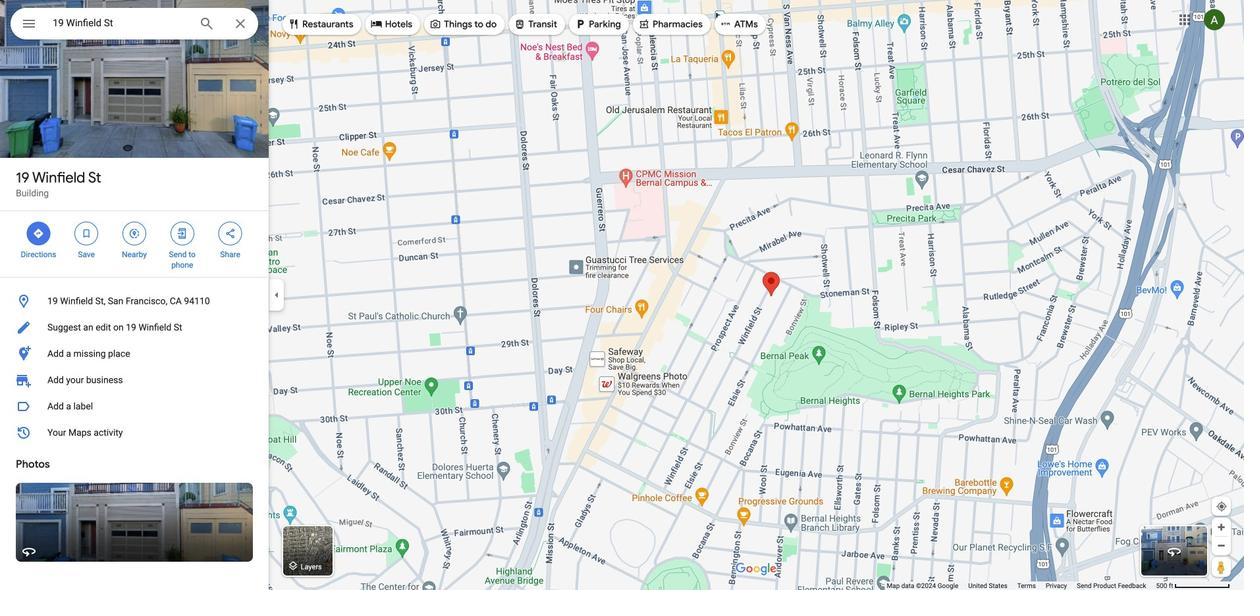 Task type: describe. For each thing, give the bounding box(es) containing it.
none search field inside 'google maps' element
[[11, 8, 258, 43]]

zoom in image
[[1217, 523, 1227, 533]]

collapse side panel image
[[269, 288, 284, 303]]



Task type: vqa. For each thing, say whether or not it's contained in the screenshot.
Actions for 19 Winfield St region
yes



Task type: locate. For each thing, give the bounding box(es) containing it.
None search field
[[11, 8, 258, 43]]

show street view coverage image
[[1212, 558, 1231, 578]]

19 Winfield St field
[[11, 8, 258, 43]]

street view image
[[1167, 544, 1183, 560]]

google maps element
[[0, 0, 1244, 591]]

zoom out image
[[1217, 542, 1227, 551]]

show your location image
[[1216, 501, 1228, 513]]

actions for 19 winfield st region
[[0, 211, 269, 277]]

None field
[[53, 15, 188, 31]]

main content
[[0, 0, 269, 591]]

google account: augustus odena  
(augustus@adept.ai) image
[[1204, 9, 1225, 30]]

none field inside the 19 winfield st field
[[53, 15, 188, 31]]



